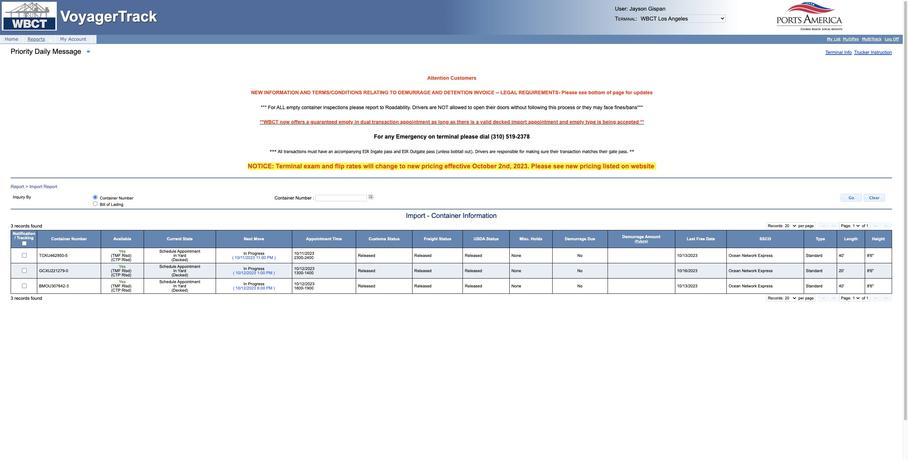 Task type: locate. For each thing, give the bounding box(es) containing it.
found
[[31, 224, 42, 229], [31, 296, 42, 301]]

2 yard from the top
[[178, 269, 186, 273]]

in progress ( 10/11/2023 11:00 pm )
[[232, 252, 276, 260]]

10/12/2023 left 6:00
[[236, 286, 256, 291]]

3 status from the left
[[487, 237, 499, 242]]

2 schedule appointment in yard (decked) from the top
[[159, 265, 200, 278]]

1 vertical spatial see
[[554, 163, 564, 170]]

5
[[65, 254, 68, 258]]

0 vertical spatial ***
[[261, 105, 267, 110]]

*** for *** for all empty container inspections please report to roadability. drivers are not allowed to open their doors without following this process or they may face fines/bans***
[[261, 105, 267, 110]]

schedule for in progress ( 10/11/2023 11:00 pm )
[[159, 250, 177, 254]]

0 vertical spatial pm
[[267, 256, 273, 260]]

in progress ( 10/12/2023 1:00 pm )
[[233, 267, 275, 275]]

1 horizontal spatial a
[[476, 119, 479, 125]]

1 horizontal spatial pricing
[[580, 163, 602, 170]]

pm right 11:00
[[267, 256, 273, 260]]

( down in progress ( 10/12/2023 1:00 pm )
[[233, 286, 235, 291]]

container number up lading
[[99, 197, 133, 201]]

3 8'6" from the top
[[868, 284, 875, 289]]

1 status from the left
[[388, 237, 400, 242]]

page: up length
[[842, 224, 852, 228]]

1 10/13/2023 from the top
[[678, 254, 698, 258]]

my up 'message'
[[60, 36, 67, 42]]

demurrage due
[[565, 237, 596, 242]]

0 vertical spatial none
[[512, 254, 522, 258]]

2 progress from the top
[[248, 267, 265, 271]]

are left responsible
[[490, 149, 496, 154]]

2 horizontal spatial status
[[487, 237, 499, 242]]

page
[[613, 90, 625, 96], [806, 224, 815, 228], [806, 296, 815, 301]]

2 yes from the top
[[119, 265, 126, 269]]

none for 10/11/2023 2300-2400
[[512, 254, 522, 258]]

user: jayson gispan
[[616, 6, 666, 12]]

) right 6:00
[[274, 286, 275, 291]]

2 vertical spatial schedule
[[159, 280, 177, 284]]

0 vertical spatial network
[[743, 254, 758, 258]]

appointment for in progress ( 10/12/2023 6:00 pm )
[[177, 280, 200, 284]]

1 of 1 from the top
[[862, 224, 869, 228]]

2 pass from the left
[[427, 149, 435, 154]]

10/13/2023 for 10/12/2023
[[678, 284, 698, 289]]

1 progress from the top
[[248, 252, 265, 256]]

3 schedule appointment in yard (decked) from the top
[[159, 280, 200, 293]]

*** for *** all transactions must have an accompanying eir ingate pass and eir outgate pass (unless bobtail out). drivers are responsible for making sure their transaction matches their gate pass. **
[[270, 149, 277, 154]]

pm right 1:00
[[266, 271, 273, 275]]

0 horizontal spatial number
[[71, 237, 87, 242]]

for left all
[[268, 105, 276, 110]]

0 horizontal spatial import
[[29, 184, 42, 190]]

gate
[[610, 149, 618, 154]]

appointment for in progress ( 10/11/2023 11:00 pm )
[[177, 250, 200, 254]]

1 express from the top
[[759, 254, 773, 258]]

0 horizontal spatial status
[[388, 237, 400, 242]]

2 schedule from the top
[[159, 265, 177, 269]]

1 vertical spatial per
[[799, 296, 805, 301]]

report left ">"
[[11, 184, 24, 190]]

without
[[511, 105, 527, 110]]

to right change
[[400, 163, 406, 170]]

this
[[549, 105, 557, 110]]

1 yard from the top
[[178, 254, 186, 258]]

1 horizontal spatial new
[[566, 163, 579, 170]]

standard
[[807, 254, 823, 258], [807, 269, 823, 273], [807, 284, 823, 289]]

please up out).
[[461, 134, 479, 140]]

1 (ctp rlsd) from the top
[[111, 258, 131, 262]]

20'
[[840, 269, 845, 273]]

pm inside in progress ( 10/12/2023 6:00 pm )
[[266, 286, 273, 291]]

drivers right out).
[[476, 149, 489, 154]]

express for 10/12/2023 1800-1900
[[759, 284, 773, 289]]

1 network from the top
[[743, 254, 758, 258]]

due
[[588, 237, 596, 242]]

0 horizontal spatial please
[[350, 105, 364, 110]]

pm right 6:00
[[266, 286, 273, 291]]

1 horizontal spatial see
[[579, 90, 588, 96]]

2 vertical spatial and
[[322, 163, 333, 170]]

3 yes from the top
[[119, 280, 126, 284]]

( inside in progress ( 10/11/2023 11:00 pm )
[[232, 256, 234, 260]]

1 no from the top
[[578, 254, 583, 258]]

container number :
[[275, 196, 316, 201]]

to right the report
[[380, 105, 384, 110]]

progress for 6:00
[[248, 282, 265, 286]]

progress inside in progress ( 10/11/2023 11:00 pm )
[[248, 252, 265, 256]]

pricing down matches
[[580, 163, 602, 170]]

and left the flip
[[322, 163, 333, 170]]

terminal down my list link
[[826, 50, 844, 55]]

primary image
[[874, 223, 879, 229], [821, 296, 827, 301], [832, 296, 837, 301], [885, 296, 890, 301]]

0 horizontal spatial please
[[532, 163, 552, 170]]

( up in progress ( 10/12/2023 6:00 pm )
[[233, 271, 235, 275]]

) inside in progress ( 10/11/2023 11:00 pm )
[[275, 256, 276, 260]]

1 horizontal spatial terminal
[[826, 50, 844, 55]]

demurrage inside demurrage amount (future)
[[623, 235, 645, 239]]

my inside "link"
[[60, 36, 67, 42]]

network for 10/12/2023 1300-1400
[[743, 269, 758, 273]]

1 ocean network express from the top
[[729, 254, 773, 258]]

1 1 from the top
[[867, 224, 869, 228]]

2 of 1 from the top
[[862, 296, 869, 301]]

please
[[562, 90, 578, 96], [532, 163, 552, 170]]

drivers
[[413, 105, 428, 110], [476, 149, 489, 154]]

network for 10/12/2023 1800-1900
[[743, 284, 758, 289]]

0 vertical spatial express
[[759, 254, 773, 258]]

0 horizontal spatial see
[[554, 163, 564, 170]]

1 vertical spatial ocean
[[729, 269, 741, 273]]

1 vertical spatial please
[[532, 163, 552, 170]]

0 vertical spatial )
[[275, 256, 276, 260]]

progress down 11:00
[[248, 267, 265, 271]]

1 per page from the top
[[798, 224, 815, 228]]

and down any
[[394, 149, 401, 154]]

and up "container"
[[300, 90, 311, 96]]

2 none from the top
[[512, 269, 522, 273]]

2 ocean network express from the top
[[729, 269, 773, 273]]

1 horizontal spatial and
[[432, 90, 443, 96]]

records:
[[769, 224, 784, 228], [769, 296, 784, 301]]

1
[[867, 224, 869, 228], [867, 296, 869, 301]]

40' up 20'
[[840, 254, 845, 258]]

2 and from the left
[[432, 90, 443, 96]]

new information and terms/conditions relating to demurrage and detention invoice -- legal requirements- please see bottom of page for updates
[[251, 90, 653, 96]]

an
[[329, 149, 333, 154]]

3 records found down bmou307642-
[[11, 296, 42, 301]]

2 records: from the top
[[769, 296, 784, 301]]

1 8'6" from the top
[[868, 254, 875, 258]]

a left valid
[[476, 119, 479, 125]]

0 vertical spatial ocean
[[729, 254, 741, 258]]

1 schedule from the top
[[159, 250, 177, 254]]

3 express from the top
[[759, 284, 773, 289]]

3 no from the top
[[578, 284, 583, 289]]

0 vertical spatial see
[[579, 90, 588, 96]]

1 none from the top
[[512, 254, 522, 258]]

for
[[626, 90, 633, 96], [520, 149, 525, 154]]

report
[[11, 184, 24, 190], [44, 184, 57, 190]]

none for 10/12/2023 1800-1900
[[512, 284, 522, 289]]

( inside in progress ( 10/12/2023 6:00 pm )
[[233, 286, 235, 291]]

my
[[60, 36, 67, 42], [828, 37, 833, 41]]

2 network from the top
[[743, 269, 758, 273]]

1 vertical spatial container number
[[51, 237, 87, 242]]

report
[[366, 105, 379, 110]]

0 vertical spatial schedule appointment in yard (decked)
[[159, 250, 200, 262]]

2 standard from the top
[[807, 269, 823, 273]]

*** left all
[[270, 149, 277, 154]]

0 vertical spatial container number
[[99, 197, 133, 201]]

bobtail
[[451, 149, 464, 154]]

2 new from the left
[[566, 163, 579, 170]]

2 ocean from the top
[[729, 269, 741, 273]]

yes (tmf rlsd) (ctp rlsd) for 0
[[111, 265, 134, 278]]

1 vertical spatial **
[[630, 149, 635, 154]]

found up notification
[[31, 224, 42, 229]]

number
[[296, 196, 312, 201], [119, 197, 133, 201], [71, 237, 87, 242]]

2 no from the top
[[578, 269, 583, 273]]

1 vertical spatial 8'6"
[[868, 269, 875, 273]]

0 vertical spatial records
[[14, 224, 30, 229]]

10/12/2023 left 1:00
[[236, 271, 256, 275]]

on down as
[[429, 134, 436, 140]]

3 schedule from the top
[[159, 280, 177, 284]]

page: down 20'
[[842, 296, 852, 301]]

progress for 1:00
[[248, 267, 265, 271]]

free
[[697, 237, 706, 242]]

None text field
[[316, 195, 367, 202]]

0 vertical spatial per page
[[798, 224, 815, 228]]

None checkbox
[[22, 269, 27, 274]]

1 vertical spatial 3
[[66, 284, 69, 289]]

empty left the type
[[570, 119, 585, 125]]

of 1
[[862, 224, 869, 228], [862, 296, 869, 301]]

1 vertical spatial and
[[394, 149, 401, 154]]

ssco
[[760, 237, 772, 242]]

40' down 20'
[[840, 284, 845, 289]]

2 vertical spatial ocean network express
[[729, 284, 773, 289]]

(future) link
[[636, 239, 648, 244]]

for left making
[[520, 149, 525, 154]]

1 vertical spatial for
[[374, 134, 383, 140]]

1 vertical spatial none
[[512, 269, 522, 273]]

current
[[167, 237, 182, 242]]

pricing down (unless
[[422, 163, 443, 170]]

and down attention
[[432, 90, 443, 96]]

found down bmou307642-
[[31, 296, 42, 301]]

2 page: from the top
[[842, 296, 852, 301]]

1 vertical spatial page:
[[842, 296, 852, 301]]

10/13/2023 down 10/16/2023
[[678, 284, 698, 289]]

appointment down following
[[529, 119, 559, 125]]

listed
[[603, 163, 620, 170]]

1 schedule appointment in yard (decked) from the top
[[159, 250, 200, 262]]

pm for 1:00
[[266, 271, 273, 275]]

1 horizontal spatial demurrage
[[623, 235, 645, 239]]

or
[[577, 105, 581, 110]]

standard for 10/12/2023 1800-1900
[[807, 284, 823, 289]]

please down sure
[[532, 163, 552, 170]]

progress inside in progress ( 10/12/2023 6:00 pm )
[[248, 282, 265, 286]]

( for in progress ( 10/11/2023 11:00 pm )
[[232, 256, 234, 260]]

schedule appointment in yard (decked)
[[159, 250, 200, 262], [159, 265, 200, 278], [159, 280, 200, 293]]

1 horizontal spatial and
[[394, 149, 401, 154]]

10/11/2023 inside in progress ( 10/11/2023 11:00 pm )
[[235, 256, 255, 260]]

see
[[579, 90, 588, 96], [554, 163, 564, 170]]

primary image
[[821, 223, 827, 229], [832, 223, 837, 229], [885, 223, 890, 229], [874, 296, 879, 301]]

0 horizontal spatial ***
[[261, 105, 267, 110]]

(tmf rlsd) for tcku462850-5
[[111, 254, 131, 258]]

their right sure
[[551, 149, 559, 154]]

1 vertical spatial schedule appointment in yard (decked)
[[159, 265, 200, 278]]

please up process
[[562, 90, 578, 96]]

2 found from the top
[[31, 296, 42, 301]]

10/12/2023
[[294, 267, 315, 271], [236, 271, 256, 275], [294, 282, 315, 286], [236, 286, 256, 291]]

0 horizontal spatial transaction
[[372, 119, 399, 125]]

2 vertical spatial network
[[743, 284, 758, 289]]

not
[[438, 105, 449, 110]]

0 vertical spatial for
[[626, 90, 633, 96]]

yard for ( 10/12/2023 1:00 pm )
[[178, 269, 186, 273]]

1 and from the left
[[300, 90, 311, 96]]

have
[[319, 149, 327, 154]]

schedule appointment in yard (decked) for ( 10/12/2023 6:00 pm )
[[159, 280, 200, 293]]

must
[[308, 149, 317, 154]]

transaction
[[372, 119, 399, 125], [561, 149, 581, 154]]

1 horizontal spatial on
[[622, 163, 630, 170]]

empty right all
[[287, 105, 300, 110]]

no for 10/12/2023 1800-1900
[[578, 284, 583, 289]]

2 status from the left
[[439, 237, 452, 242]]

status right freight
[[439, 237, 452, 242]]

1800-
[[294, 286, 305, 291]]

customs status
[[369, 237, 400, 242]]

eir left ingate
[[363, 149, 370, 154]]

yard for ( 10/12/2023 6:00 pm )
[[178, 284, 186, 289]]

yes for bmou307642-3
[[119, 280, 126, 284]]

2 report from the left
[[44, 184, 57, 190]]

1 vertical spatial progress
[[248, 267, 265, 271]]

10/11/2023 up 10/12/2023 1300-1400
[[294, 252, 314, 256]]

3 ocean from the top
[[729, 284, 741, 289]]

** right pass.
[[630, 149, 635, 154]]

3 yard from the top
[[178, 284, 186, 289]]

None radio
[[93, 195, 98, 200], [93, 202, 98, 206], [93, 195, 98, 200], [93, 202, 98, 206]]

) right 11:00
[[275, 256, 276, 260]]

1 yes (tmf rlsd) (ctp rlsd) from the top
[[111, 250, 134, 262]]

0 vertical spatial ocean network express
[[729, 254, 773, 258]]

8'6" for 10/12/2023 1800-1900
[[868, 284, 875, 289]]

demurrage left due
[[565, 237, 587, 242]]

0 vertical spatial please
[[562, 90, 578, 96]]

ocean for 10/12/2023 1800-1900
[[729, 284, 741, 289]]

10/11/2023 up in progress ( 10/12/2023 1:00 pm )
[[235, 256, 255, 260]]

0
[[66, 269, 68, 273]]

standard for 10/12/2023 1300-1400
[[807, 269, 823, 273]]

) right 1:00
[[274, 271, 275, 275]]

2 40' from the top
[[840, 284, 845, 289]]

0 horizontal spatial are
[[430, 105, 437, 110]]

1 is from the left
[[471, 119, 475, 125]]

off
[[894, 37, 900, 41]]

a right offers in the top left of the page
[[307, 119, 309, 125]]

2 1 from the top
[[867, 296, 869, 301]]

process
[[558, 105, 576, 110]]

import right ">"
[[29, 184, 42, 190]]

1 vertical spatial yes
[[119, 265, 126, 269]]

3 (ctp rlsd) from the top
[[111, 289, 131, 293]]

status right customs
[[388, 237, 400, 242]]

yes (tmf rlsd) (ctp rlsd)
[[111, 250, 134, 262], [111, 265, 134, 278], [111, 280, 134, 293]]

(decked) for in progress ( 10/12/2023 6:00 pm )
[[172, 289, 188, 293]]

3 records found up notification
[[11, 224, 42, 229]]

2 vertical spatial progress
[[248, 282, 265, 286]]

pm for 11:00
[[267, 256, 273, 260]]

1 40' from the top
[[840, 254, 845, 258]]

0 vertical spatial 10/13/2023
[[678, 254, 698, 258]]

1 horizontal spatial please
[[461, 134, 479, 140]]

pm inside in progress ( 10/12/2023 1:00 pm )
[[266, 271, 273, 275]]

container number up '5'
[[51, 237, 87, 242]]

1 vertical spatial (decked)
[[172, 273, 188, 278]]

progress inside in progress ( 10/12/2023 1:00 pm )
[[248, 267, 265, 271]]

2 vertical spatial 3
[[11, 296, 13, 301]]

( up in progress ( 10/12/2023 1:00 pm )
[[232, 256, 234, 260]]

0 horizontal spatial terminal
[[276, 163, 302, 170]]

my left list
[[828, 37, 833, 41]]

) inside in progress ( 10/12/2023 1:00 pm )
[[274, 271, 275, 275]]

import
[[29, 184, 42, 190], [406, 212, 426, 220]]

status right usda
[[487, 237, 499, 242]]

0 horizontal spatial to
[[380, 105, 384, 110]]

( inside in progress ( 10/12/2023 1:00 pm )
[[233, 271, 235, 275]]

next
[[244, 237, 253, 242]]

express
[[759, 254, 773, 258], [759, 269, 773, 273], [759, 284, 773, 289]]

0 vertical spatial (
[[232, 256, 234, 260]]

0 vertical spatial yes (tmf rlsd) (ctp rlsd)
[[111, 250, 134, 262]]

(decked)
[[172, 258, 188, 262], [172, 273, 188, 278], [172, 289, 188, 293]]

pass right ingate
[[384, 149, 393, 154]]

0 horizontal spatial a
[[307, 119, 309, 125]]

0 horizontal spatial pricing
[[422, 163, 443, 170]]

(ctp rlsd) for gcxu221279-0
[[111, 273, 131, 278]]

pm inside in progress ( 10/11/2023 11:00 pm )
[[267, 256, 273, 260]]

3 progress from the top
[[248, 282, 265, 286]]

matches
[[583, 149, 598, 154]]

0 horizontal spatial eir
[[363, 149, 370, 154]]

3 ocean network express from the top
[[729, 284, 773, 289]]

) for ( 10/12/2023 1:00 pm )
[[274, 271, 275, 275]]

1 page: from the top
[[842, 224, 852, 228]]

0 vertical spatial please
[[350, 105, 364, 110]]

10/12/2023 inside in progress ( 10/12/2023 6:00 pm )
[[236, 286, 256, 291]]

ocean for 10/11/2023 2300-2400
[[729, 254, 741, 258]]

3 standard from the top
[[807, 284, 823, 289]]

None checkbox
[[22, 241, 27, 246], [22, 254, 27, 258], [22, 284, 27, 289], [22, 241, 27, 246], [22, 254, 27, 258], [22, 284, 27, 289]]

40' for 10/11/2023
[[840, 254, 845, 258]]

demurrage for demurrage due
[[565, 237, 587, 242]]

1 horizontal spatial for
[[626, 90, 633, 96]]

( for in progress ( 10/12/2023 1:00 pm )
[[233, 271, 235, 275]]

2 vertical spatial 8'6"
[[868, 284, 875, 289]]

*** up **wbct
[[261, 105, 267, 110]]

2 (ctp rlsd) from the top
[[111, 273, 131, 278]]

container left : at the left of page
[[275, 196, 295, 201]]

2 yes (tmf rlsd) (ctp rlsd) from the top
[[111, 265, 134, 278]]

0 vertical spatial (ctp rlsd)
[[111, 258, 131, 262]]

2 per from the top
[[799, 296, 805, 301]]

are left not
[[430, 105, 437, 110]]

gcxu221279-0
[[39, 269, 68, 273]]

3 none from the top
[[512, 284, 522, 289]]

0 vertical spatial yes
[[119, 250, 126, 254]]

is right the type
[[598, 119, 602, 125]]

(future)
[[636, 240, 648, 244]]

import up freight
[[406, 212, 426, 220]]

1 vertical spatial 40'
[[840, 284, 845, 289]]

3 yes (tmf rlsd) (ctp rlsd) from the top
[[111, 280, 134, 293]]

3 network from the top
[[743, 284, 758, 289]]

2 10/13/2023 from the top
[[678, 284, 698, 289]]

requirements-
[[519, 90, 561, 96]]

demurrage up (future)
[[623, 235, 645, 239]]

empty left in
[[339, 119, 354, 125]]

records
[[14, 224, 30, 229], [14, 296, 30, 301]]

2 vertical spatial )
[[274, 286, 275, 291]]

1 yes from the top
[[119, 250, 126, 254]]

drivers down demurrage
[[413, 105, 428, 110]]

their left gate
[[600, 149, 608, 154]]

1 vertical spatial schedule
[[159, 265, 177, 269]]

for left any
[[374, 134, 383, 140]]

11:00
[[256, 256, 266, 260]]

2 vertical spatial yes (tmf rlsd) (ctp rlsd)
[[111, 280, 134, 293]]

2 8'6" from the top
[[868, 269, 875, 273]]

1 vertical spatial network
[[743, 269, 758, 273]]

bmou307642-
[[39, 284, 66, 289]]

** right the accepted
[[641, 119, 645, 125]]

0 horizontal spatial my
[[60, 36, 67, 42]]

eir
[[363, 149, 370, 154], [402, 149, 409, 154]]

container number
[[99, 197, 133, 201], [51, 237, 87, 242]]

1 (decked) from the top
[[172, 258, 188, 262]]

0 vertical spatial records:
[[769, 224, 784, 228]]

report right ">"
[[44, 184, 57, 190]]

progress down next move
[[248, 252, 265, 256]]

1 eir from the left
[[363, 149, 370, 154]]

1 vertical spatial import
[[406, 212, 426, 220]]

usda
[[474, 237, 486, 242]]

1 vertical spatial express
[[759, 269, 773, 273]]

0 vertical spatial yard
[[178, 254, 186, 258]]

for left updates
[[626, 90, 633, 96]]

yes for gcxu221279-0
[[119, 265, 126, 269]]

2 pricing from the left
[[580, 163, 602, 170]]

appointment for in progress ( 10/12/2023 1:00 pm )
[[177, 265, 200, 269]]

3
[[11, 224, 13, 229], [66, 284, 69, 289], [11, 296, 13, 301]]

(decked) for in progress ( 10/12/2023 1:00 pm )
[[172, 273, 188, 278]]

please up in
[[350, 105, 364, 110]]

customs
[[369, 237, 386, 242]]

2 vertical spatial yard
[[178, 284, 186, 289]]

pass left (unless
[[427, 149, 435, 154]]

) inside in progress ( 10/12/2023 6:00 pm )
[[274, 286, 275, 291]]

(tmf rlsd) for gcxu221279-0
[[111, 269, 131, 273]]

their right 'open'
[[486, 105, 496, 110]]

1 standard from the top
[[807, 254, 823, 258]]

1 horizontal spatial import
[[406, 212, 426, 220]]

progress down 1:00
[[248, 282, 265, 286]]

demurrage for demurrage amount (future)
[[623, 235, 645, 239]]

and down process
[[560, 119, 569, 125]]

and
[[300, 90, 311, 96], [432, 90, 443, 96]]

2 (tmf rlsd) from the top
[[111, 269, 131, 273]]

3 (tmf rlsd) from the top
[[111, 284, 131, 289]]

1 vertical spatial 1
[[867, 296, 869, 301]]

1 (tmf rlsd) from the top
[[111, 254, 131, 258]]

0 horizontal spatial demurrage
[[565, 237, 587, 242]]

519-
[[506, 134, 518, 140]]

10/12/2023 1800-1900
[[294, 282, 315, 291]]

0 vertical spatial progress
[[248, 252, 265, 256]]

being
[[603, 119, 617, 125]]

2 vertical spatial no
[[578, 284, 583, 289]]

notification / tracking
[[13, 232, 35, 240]]

1 vertical spatial found
[[31, 296, 42, 301]]

transaction left matches
[[561, 149, 581, 154]]

out).
[[465, 149, 474, 154]]

1 horizontal spatial for
[[374, 134, 383, 140]]

terminal down transactions
[[276, 163, 302, 170]]

transaction up any
[[372, 119, 399, 125]]

10/12/2023 1300-1400
[[294, 267, 315, 275]]

a
[[307, 119, 309, 125], [476, 119, 479, 125]]

2 (decked) from the top
[[172, 273, 188, 278]]

ocean network express for 10/12/2023 1300-1400
[[729, 269, 773, 273]]

10/13/2023 up 10/16/2023
[[678, 254, 698, 258]]

1 vertical spatial 10/13/2023
[[678, 284, 698, 289]]

2 express from the top
[[759, 269, 773, 273]]

appointment up the emergency
[[401, 119, 430, 125]]

now
[[280, 119, 290, 125]]

eir left outgate
[[402, 149, 409, 154]]

1 vertical spatial drivers
[[476, 149, 489, 154]]

10/13/2023 for 10/11/2023
[[678, 254, 698, 258]]

exam
[[304, 163, 320, 170]]

is right as there
[[471, 119, 475, 125]]

3 (decked) from the top
[[172, 289, 188, 293]]

on right listed
[[622, 163, 630, 170]]

ocean
[[729, 254, 741, 258], [729, 269, 741, 273], [729, 284, 741, 289]]

1 ocean from the top
[[729, 254, 741, 258]]

pricing
[[422, 163, 443, 170], [580, 163, 602, 170]]

2 horizontal spatial and
[[560, 119, 569, 125]]

1 vertical spatial records
[[14, 296, 30, 301]]

0 vertical spatial on
[[429, 134, 436, 140]]

2 vertical spatial (decked)
[[172, 289, 188, 293]]

to left 'open'
[[468, 105, 473, 110]]

(tmf rlsd)
[[111, 254, 131, 258], [111, 269, 131, 273], [111, 284, 131, 289]]



Task type: vqa. For each thing, say whether or not it's contained in the screenshot.


Task type: describe. For each thing, give the bounding box(es) containing it.
0 horizontal spatial **
[[630, 149, 635, 154]]

emergency
[[396, 134, 427, 140]]

( for in progress ( 10/12/2023 6:00 pm )
[[233, 286, 235, 291]]

state
[[183, 237, 193, 242]]

standard for 10/11/2023 2300-2400
[[807, 254, 823, 258]]

0 horizontal spatial for
[[520, 149, 525, 154]]

0 vertical spatial page
[[613, 90, 625, 96]]

customers
[[451, 75, 477, 81]]

2 records from the top
[[14, 296, 30, 301]]

1 horizontal spatial empty
[[339, 119, 354, 125]]

face
[[604, 105, 614, 110]]

status for freight status
[[439, 237, 452, 242]]

misc.
[[520, 237, 530, 242]]

1 report from the left
[[11, 184, 24, 190]]

(ctp rlsd) for bmou307642-3
[[111, 289, 131, 293]]

express for 10/12/2023 1300-1400
[[759, 269, 773, 273]]

ocean for 10/12/2023 1300-1400
[[729, 269, 741, 273]]

yes (tmf rlsd) (ctp rlsd) for 3
[[111, 280, 134, 293]]

in progress ( 10/12/2023 6:00 pm )
[[233, 282, 275, 291]]

bottom
[[589, 90, 606, 96]]

jayson
[[630, 6, 647, 12]]

info
[[845, 50, 853, 55]]

new
[[251, 90, 263, 96]]

2nd,
[[499, 163, 512, 170]]

**wbct
[[260, 119, 279, 125]]

legal
[[501, 90, 518, 96]]

2400
[[305, 256, 314, 260]]

demurrage amount (future)
[[623, 235, 661, 244]]

tcku462850-
[[39, 254, 65, 258]]

bill of lading
[[99, 203, 123, 207]]

) for ( 10/11/2023 11:00 pm )
[[275, 256, 276, 260]]

tracking
[[17, 236, 34, 240]]

1 horizontal spatial container number
[[99, 197, 133, 201]]

home link
[[0, 35, 23, 44]]

1 vertical spatial transaction
[[561, 149, 581, 154]]

multipay link
[[842, 37, 861, 41]]

decked
[[493, 119, 510, 125]]

making
[[526, 149, 540, 154]]

2 eir from the left
[[402, 149, 409, 154]]

october
[[473, 163, 497, 170]]

multipay
[[844, 37, 860, 41]]

1 horizontal spatial 10/11/2023
[[294, 252, 314, 256]]

0 horizontal spatial empty
[[287, 105, 300, 110]]

to for pricing
[[400, 163, 406, 170]]

0 vertical spatial 3
[[11, 224, 13, 229]]

10/11/2023 2300-2400
[[294, 252, 314, 260]]

1 horizontal spatial their
[[551, 149, 559, 154]]

inspections
[[324, 105, 348, 110]]

0 vertical spatial for
[[268, 105, 276, 110]]

my for my account
[[60, 36, 67, 42]]

0 vertical spatial transaction
[[372, 119, 399, 125]]

2 a from the left
[[476, 119, 479, 125]]

priority daily message
[[11, 47, 85, 55]]

0 horizontal spatial on
[[429, 134, 436, 140]]

ocean network express for 10/11/2023 2300-2400
[[729, 254, 773, 258]]

information
[[264, 90, 299, 96]]

inquiry
[[13, 195, 25, 200]]

*** for all empty container inspections please report to roadability. drivers are not allowed to open their doors without following this process or they may face fines/bans***
[[261, 105, 644, 110]]

as
[[432, 119, 437, 125]]

schedule appointment in yard (decked) for ( 10/12/2023 1:00 pm )
[[159, 265, 200, 278]]

0 vertical spatial import
[[29, 184, 42, 190]]

10/12/2023 down 1400
[[294, 282, 315, 286]]

status for usda status
[[487, 237, 499, 242]]

8'6" for 10/11/2023 2300-2400
[[868, 254, 875, 258]]

2 horizontal spatial empty
[[570, 119, 585, 125]]

1 new from the left
[[408, 163, 420, 170]]

my for my list multipay multitrack log off
[[828, 37, 833, 41]]

1300-
[[294, 271, 305, 275]]

bill
[[100, 203, 105, 207]]

0 horizontal spatial container number
[[51, 237, 87, 242]]

2 3 records found from the top
[[11, 296, 42, 301]]

(ctp rlsd) for tcku462850-5
[[111, 258, 131, 262]]

my list multipay multitrack log off
[[828, 37, 900, 41]]

(tmf rlsd) for bmou307642-3
[[111, 284, 131, 289]]

container up freight status
[[432, 212, 461, 220]]

network for 10/11/2023 2300-2400
[[743, 254, 758, 258]]

rates
[[347, 163, 362, 170]]

sure
[[541, 149, 549, 154]]

terminal info
[[826, 50, 853, 55]]

2 horizontal spatial to
[[468, 105, 473, 110]]

1 vertical spatial page
[[806, 224, 815, 228]]

type
[[817, 237, 826, 242]]

schedule for in progress ( 10/12/2023 6:00 pm )
[[159, 280, 177, 284]]

accepted
[[618, 119, 639, 125]]

1 records from the top
[[14, 224, 30, 229]]

pm for 6:00
[[266, 286, 273, 291]]

to for drivers
[[380, 105, 384, 110]]

*** all transactions must have an accompanying eir ingate pass and eir outgate pass (unless bobtail out). drivers are responsible for making sure their transaction matches their gate pass. **
[[270, 149, 635, 154]]

appointment time
[[306, 237, 342, 242]]

terms/conditions
[[312, 90, 362, 96]]

roadability.
[[386, 105, 411, 110]]

ocean network express for 10/12/2023 1800-1900
[[729, 284, 773, 289]]

flip
[[335, 163, 345, 170]]

10/12/2023 down 2400
[[294, 267, 315, 271]]

lading
[[111, 203, 123, 207]]

container up '5'
[[51, 237, 70, 242]]

website
[[631, 163, 655, 170]]

fines/bans***
[[615, 105, 644, 110]]

notice: terminal exam and flip rates will change to new pricing effective october 2nd, 2023. please see new pricing listed on website
[[248, 163, 657, 170]]

0 horizontal spatial and
[[322, 163, 333, 170]]

1 horizontal spatial please
[[562, 90, 578, 96]]

log off link
[[885, 37, 901, 41]]

2 horizontal spatial their
[[600, 149, 608, 154]]

current state
[[167, 237, 193, 242]]

trucker instruction
[[855, 50, 893, 55]]

0 horizontal spatial drivers
[[413, 105, 428, 110]]

1 horizontal spatial drivers
[[476, 149, 489, 154]]

2 is from the left
[[598, 119, 602, 125]]

1 horizontal spatial number
[[119, 197, 133, 201]]

list
[[835, 37, 841, 41]]

outgate
[[410, 149, 425, 154]]

0 vertical spatial **
[[641, 119, 645, 125]]

gcxu221279-
[[39, 269, 66, 273]]

to
[[390, 90, 397, 96]]

schedule for in progress ( 10/12/2023 1:00 pm )
[[159, 265, 177, 269]]

time
[[333, 237, 342, 242]]

2 per page from the top
[[798, 296, 815, 301]]

reports link
[[23, 35, 55, 44]]

status for customs status
[[388, 237, 400, 242]]

all
[[277, 105, 285, 110]]

may
[[594, 105, 603, 110]]

in inside in progress ( 10/12/2023 6:00 pm )
[[244, 282, 247, 286]]

home
[[5, 36, 18, 42]]

2 appointment from the left
[[529, 119, 559, 125]]

1 found from the top
[[31, 224, 42, 229]]

1 records: from the top
[[769, 224, 784, 228]]

in inside in progress ( 10/11/2023 11:00 pm )
[[244, 252, 247, 256]]

none for 10/12/2023 1300-1400
[[512, 269, 522, 273]]

attention
[[428, 75, 450, 81]]

by
[[26, 195, 31, 200]]

2 horizontal spatial number
[[296, 196, 312, 201]]

in inside in progress ( 10/12/2023 1:00 pm )
[[244, 267, 247, 271]]

1900
[[305, 286, 314, 291]]

2023.
[[514, 163, 530, 170]]

accompanying
[[335, 149, 362, 154]]

no for 10/12/2023 1300-1400
[[578, 269, 583, 273]]

in
[[355, 119, 359, 125]]

updates
[[634, 90, 653, 96]]

1 appointment from the left
[[401, 119, 430, 125]]

notice:
[[248, 163, 274, 170]]

**wbct now offers a guaranteed empty in dual transaction appointment as long as there is a valid decked import appointment and empty type is being accepted **
[[260, 119, 645, 125]]

move
[[254, 237, 264, 242]]

yes for tcku462850-5
[[119, 250, 126, 254]]

long
[[439, 119, 449, 125]]

no for 10/11/2023 2300-2400
[[578, 254, 583, 258]]

1 pricing from the left
[[422, 163, 443, 170]]

available
[[113, 237, 131, 242]]

multitrack link
[[862, 37, 884, 41]]

freight status
[[424, 237, 452, 242]]

attention customers
[[428, 75, 477, 81]]

yard for ( 10/11/2023 11:00 pm )
[[178, 254, 186, 258]]

0 horizontal spatial their
[[486, 105, 496, 110]]

1 pass from the left
[[384, 149, 393, 154]]

1 per from the top
[[799, 224, 805, 228]]

2 vertical spatial page
[[806, 296, 815, 301]]

guaranteed
[[311, 119, 338, 125]]

express for 10/11/2023 2300-2400
[[759, 254, 773, 258]]

1 horizontal spatial are
[[490, 149, 496, 154]]

0 vertical spatial terminal
[[826, 50, 844, 55]]

) for ( 10/12/2023 6:00 pm )
[[274, 286, 275, 291]]

(310)
[[491, 134, 505, 140]]

(decked) for in progress ( 10/11/2023 11:00 pm )
[[172, 258, 188, 262]]

report >     import report
[[11, 184, 57, 190]]

pass.
[[619, 149, 629, 154]]

10/12/2023 inside in progress ( 10/12/2023 1:00 pm )
[[236, 271, 256, 275]]

container up bill of lading on the top left of the page
[[100, 197, 118, 201]]

last free date
[[687, 237, 716, 242]]

yes (tmf rlsd) (ctp rlsd) for 5
[[111, 250, 134, 262]]

daily
[[35, 47, 51, 55]]

inquiry by
[[13, 195, 31, 200]]

progress for 11:00
[[248, 252, 265, 256]]

40' for 10/12/2023
[[840, 284, 845, 289]]

terminal
[[437, 134, 459, 140]]

following
[[528, 105, 548, 110]]

1 a from the left
[[307, 119, 309, 125]]

schedule appointment in yard (decked) for ( 10/11/2023 11:00 pm )
[[159, 250, 200, 262]]

responsible
[[497, 149, 519, 154]]

8'6" for 10/12/2023 1300-1400
[[868, 269, 875, 273]]

will
[[364, 163, 374, 170]]

terminal:
[[616, 16, 639, 22]]

for any emergency on terminal please dial (310) 519-2378
[[374, 134, 530, 140]]

user:
[[616, 6, 629, 12]]

demurrage
[[398, 90, 431, 96]]

2300-
[[294, 256, 305, 260]]

1 3 records found from the top
[[11, 224, 42, 229]]



